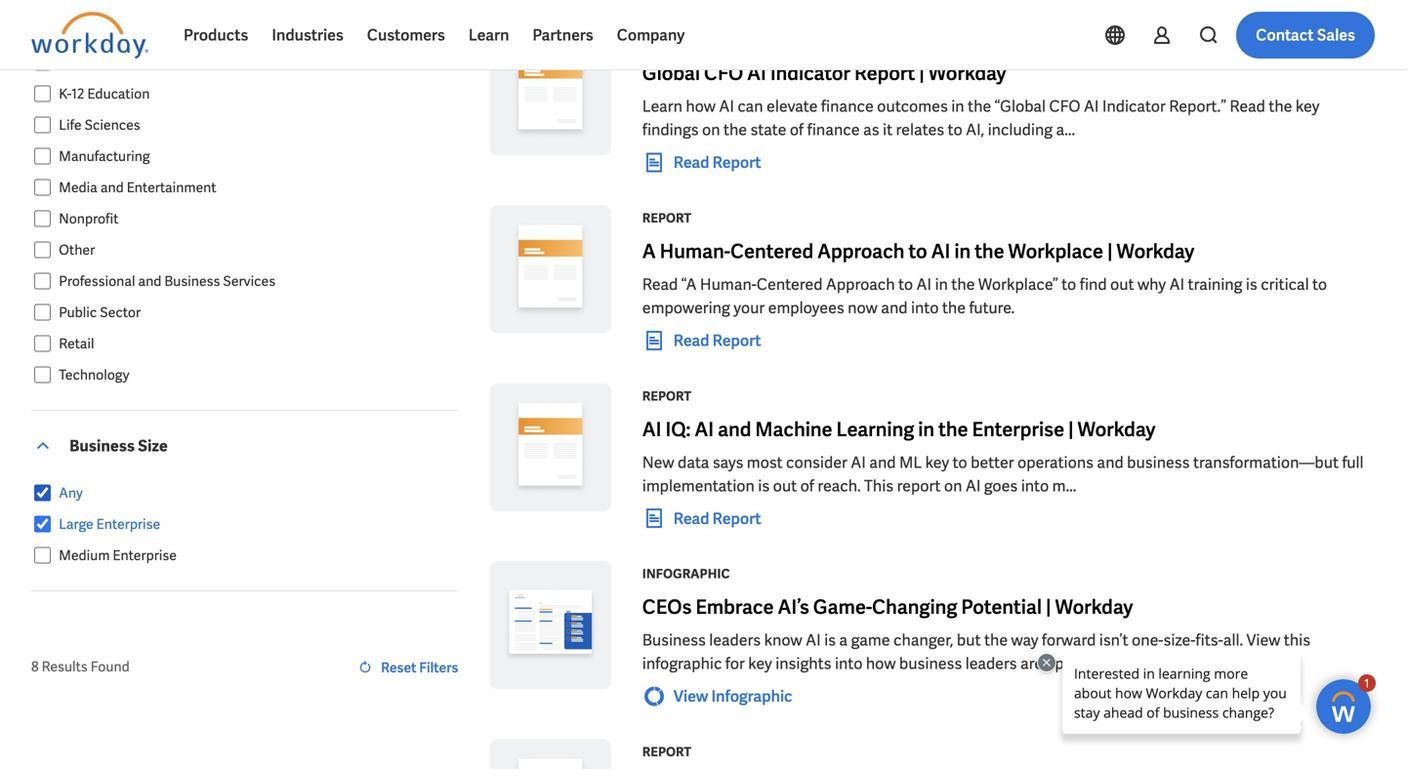 Task type: describe. For each thing, give the bounding box(es) containing it.
workday up why
[[1117, 239, 1195, 264]]

0 vertical spatial infographic
[[642, 566, 730, 583]]

is inside the 'read "a human-centered approach to ai in the workplace" to find out why ai training is critical to empowering your employees now and into the future.'
[[1246, 274, 1258, 295]]

are
[[1021, 654, 1043, 675]]

1 horizontal spatial leaders
[[966, 654, 1017, 675]]

1 vertical spatial view
[[674, 687, 708, 707]]

k-
[[59, 85, 71, 103]]

view infographic link
[[642, 685, 793, 709]]

media
[[59, 179, 98, 196]]

report down your
[[713, 330, 761, 351]]

fits-
[[1196, 631, 1224, 651]]

app...
[[1047, 654, 1084, 675]]

transformation—but
[[1194, 453, 1339, 473]]

life
[[59, 116, 82, 134]]

industries button
[[260, 12, 355, 59]]

ai right why
[[1170, 274, 1185, 295]]

it
[[883, 120, 893, 140]]

read inside the 'read "a human-centered approach to ai in the workplace" to find out why ai training is critical to empowering your employees now and into the future.'
[[642, 274, 678, 295]]

life sciences
[[59, 116, 140, 134]]

ai up the 'read "a human-centered approach to ai in the workplace" to find out why ai training is critical to empowering your employees now and into the future.'
[[931, 239, 951, 264]]

reset
[[381, 659, 417, 677]]

reach.
[[818, 476, 861, 497]]

ai's
[[778, 595, 810, 620]]

a...
[[1056, 120, 1076, 140]]

why
[[1138, 274, 1166, 295]]

learn for learn
[[469, 25, 509, 45]]

and right operations
[[1097, 453, 1124, 473]]

critical
[[1261, 274, 1309, 295]]

learn how ai can elevate finance outcomes in the "global cfo ai indicator report." read the key findings on the state of finance as it relates to ai, including a...
[[642, 96, 1320, 140]]

for
[[726, 654, 745, 675]]

m...
[[1053, 476, 1077, 497]]

to inside learn how ai can elevate finance outcomes in the "global cfo ai indicator report." read the key findings on the state of finance as it relates to ai, including a...
[[948, 120, 963, 140]]

found
[[91, 658, 130, 676]]

any link
[[51, 482, 458, 505]]

forward
[[1042, 631, 1096, 651]]

infographic
[[642, 654, 722, 675]]

report up 'iq:'
[[642, 388, 692, 405]]

read report for iq:
[[674, 509, 761, 529]]

contact sales link
[[1237, 12, 1375, 59]]

enterprise for medium enterprise
[[113, 547, 177, 565]]

isn't
[[1100, 631, 1129, 651]]

ai left "goes"
[[966, 476, 981, 497]]

and up this
[[870, 453, 896, 473]]

embrace
[[696, 595, 774, 620]]

into inside new data says most consider ai and ml key to better operations and business transformation—but full implementation is out of reach. this report on ai goes into m...
[[1021, 476, 1049, 497]]

products
[[184, 25, 248, 45]]

business leaders know ai is a game changer, but the way forward isn't one-size-fits-all. view this infographic for key insights into how business leaders are app...
[[642, 631, 1311, 675]]

how inside learn how ai can elevate finance outcomes in the "global cfo ai indicator report." read the key findings on the state of finance as it relates to ai, including a...
[[686, 96, 716, 117]]

education
[[87, 85, 150, 103]]

0 vertical spatial enterprise
[[972, 417, 1065, 442]]

key inside learn how ai can elevate finance outcomes in the "global cfo ai indicator report." read the key findings on the state of finance as it relates to ai, including a...
[[1296, 96, 1320, 117]]

nonprofit
[[59, 210, 119, 228]]

know
[[764, 631, 803, 651]]

technology link
[[51, 363, 458, 387]]

medium enterprise
[[59, 547, 177, 565]]

one-
[[1132, 631, 1164, 651]]

is inside business leaders know ai is a game changer, but the way forward isn't one-size-fits-all. view this infographic for key insights into how business leaders are app...
[[824, 631, 836, 651]]

the left future.
[[942, 298, 966, 318]]

consider
[[786, 453, 848, 473]]

a human-centered approach to ai in the workplace | workday
[[642, 239, 1195, 264]]

contact sales
[[1256, 25, 1356, 45]]

professional and business services link
[[51, 270, 458, 293]]

empowering
[[642, 298, 730, 318]]

in up ml
[[918, 417, 935, 442]]

0 vertical spatial business
[[164, 273, 220, 290]]

including
[[988, 120, 1053, 140]]

read for ai iq: ai and machine learning in the enterprise | workday
[[674, 509, 710, 529]]

global
[[642, 61, 700, 86]]

| right workplace
[[1108, 239, 1113, 264]]

read "a human-centered approach to ai in the workplace" to find out why ai training is critical to empowering your employees now and into the future.
[[642, 274, 1328, 318]]

report down implementation
[[713, 509, 761, 529]]

retail link
[[51, 332, 458, 356]]

0 vertical spatial approach
[[818, 239, 905, 264]]

ai right 'iq:'
[[695, 417, 714, 442]]

other
[[59, 241, 95, 259]]

industries
[[272, 25, 344, 45]]

a
[[642, 239, 656, 264]]

reset filters
[[381, 659, 458, 677]]

how inside business leaders know ai is a game changer, but the way forward isn't one-size-fits-all. view this infographic for key insights into how business leaders are app...
[[866, 654, 896, 675]]

life sciences link
[[51, 113, 458, 137]]

and up sector
[[138, 273, 162, 290]]

read report link for iq:
[[642, 507, 761, 531]]

and inside "link"
[[100, 179, 124, 196]]

workday up isn't
[[1055, 595, 1133, 620]]

your
[[734, 298, 765, 318]]

changer,
[[894, 631, 954, 651]]

other link
[[51, 238, 458, 262]]

report up a
[[642, 210, 692, 227]]

learn for learn how ai can elevate finance outcomes in the "global cfo ai indicator report." read the key findings on the state of finance as it relates to ai, including a...
[[642, 96, 683, 117]]

"a
[[681, 274, 697, 295]]

0 horizontal spatial cfo
[[704, 61, 744, 86]]

0 vertical spatial indicator
[[771, 61, 851, 86]]

products button
[[172, 12, 260, 59]]

key inside business leaders know ai is a game changer, but the way forward isn't one-size-fits-all. view this infographic for key insights into how business leaders are app...
[[748, 654, 772, 675]]

future.
[[969, 298, 1015, 318]]

on inside learn how ai can elevate finance outcomes in the "global cfo ai indicator report." read the key findings on the state of finance as it relates to ai, including a...
[[702, 120, 720, 140]]

read report link for human-
[[642, 329, 761, 352]]

manufacturing
[[59, 147, 150, 165]]

report down view infographic link
[[642, 744, 692, 761]]

elevate
[[767, 96, 818, 117]]

hospitality
[[59, 22, 126, 40]]

| up outcomes
[[919, 61, 925, 86]]

in inside the 'read "a human-centered approach to ai in the workplace" to find out why ai training is critical to empowering your employees now and into the future.'
[[935, 274, 948, 295]]

centered inside the 'read "a human-centered approach to ai in the workplace" to find out why ai training is critical to empowering your employees now and into the future.'
[[757, 274, 823, 295]]

better
[[971, 453, 1014, 473]]

medium
[[59, 547, 110, 565]]

| up operations
[[1069, 417, 1074, 442]]

findings
[[642, 120, 699, 140]]

0 vertical spatial leaders
[[709, 631, 761, 651]]

large enterprise link
[[51, 513, 458, 536]]

to inside new data says most consider ai and ml key to better operations and business transformation—but full implementation is out of reach. this report on ai goes into m...
[[953, 453, 968, 473]]

read inside learn how ai can elevate finance outcomes in the "global cfo ai indicator report." read the key findings on the state of finance as it relates to ai, including a...
[[1230, 96, 1266, 117]]

out inside new data says most consider ai and ml key to better operations and business transformation—but full implementation is out of reach. this report on ai goes into m...
[[773, 476, 797, 497]]

in inside learn how ai can elevate finance outcomes in the "global cfo ai indicator report." read the key findings on the state of finance as it relates to ai, including a...
[[952, 96, 965, 117]]

and up the says
[[718, 417, 752, 442]]

media and entertainment link
[[51, 176, 458, 199]]

partners button
[[521, 12, 605, 59]]

and inside the 'read "a human-centered approach to ai in the workplace" to find out why ai training is critical to empowering your employees now and into the future.'
[[881, 298, 908, 318]]

workplace
[[1009, 239, 1104, 264]]

public sector link
[[51, 301, 458, 324]]

human- inside the 'read "a human-centered approach to ai in the workplace" to find out why ai training is critical to empowering your employees now and into the future.'
[[700, 274, 757, 295]]

to up the 'read "a human-centered approach to ai in the workplace" to find out why ai training is critical to empowering your employees now and into the future.'
[[909, 239, 928, 264]]

read report for cfo
[[674, 152, 761, 173]]

the up workplace" at the top
[[975, 239, 1005, 264]]

to right critical
[[1313, 274, 1328, 295]]

retail
[[59, 335, 94, 353]]

out inside the 'read "a human-centered approach to ai in the workplace" to find out why ai training is critical to empowering your employees now and into the future.'
[[1111, 274, 1135, 295]]

learning
[[837, 417, 915, 442]]

operations
[[1018, 453, 1094, 473]]

find
[[1080, 274, 1107, 295]]

view infographic
[[674, 687, 793, 707]]

this
[[864, 476, 894, 497]]

insurance link
[[51, 51, 458, 74]]



Task type: locate. For each thing, give the bounding box(es) containing it.
ml
[[900, 453, 922, 473]]

8 results found
[[31, 658, 130, 676]]

workday up learn how ai can elevate finance outcomes in the "global cfo ai indicator report." read the key findings on the state of finance as it relates to ai, including a...
[[929, 61, 1007, 86]]

2 horizontal spatial is
[[1246, 274, 1258, 295]]

report."
[[1169, 96, 1227, 117]]

0 horizontal spatial key
[[748, 654, 772, 675]]

ai inside business leaders know ai is a game changer, but the way forward isn't one-size-fits-all. view this infographic for key insights into how business leaders are app...
[[806, 631, 821, 651]]

global cfo ai indicator report | workday
[[642, 61, 1007, 86]]

leaders up for
[[709, 631, 761, 651]]

cfo
[[704, 61, 744, 86], [1050, 96, 1081, 117]]

0 horizontal spatial is
[[758, 476, 770, 497]]

read report
[[674, 152, 761, 173], [674, 330, 761, 351], [674, 509, 761, 529]]

is left critical
[[1246, 274, 1258, 295]]

enterprise down the large enterprise
[[113, 547, 177, 565]]

any
[[59, 484, 83, 502]]

entertainment
[[127, 179, 216, 196]]

None checkbox
[[34, 22, 51, 40], [34, 54, 51, 71], [34, 85, 51, 103], [34, 179, 51, 196], [34, 304, 51, 321], [34, 484, 51, 502], [34, 516, 51, 533], [34, 547, 51, 565], [34, 22, 51, 40], [34, 54, 51, 71], [34, 85, 51, 103], [34, 179, 51, 196], [34, 304, 51, 321], [34, 484, 51, 502], [34, 516, 51, 533], [34, 547, 51, 565]]

of down consider
[[801, 476, 815, 497]]

ai,
[[966, 120, 985, 140]]

key
[[1296, 96, 1320, 117], [926, 453, 950, 473], [748, 654, 772, 675]]

the up report
[[939, 417, 969, 442]]

the up ai,
[[968, 96, 992, 117]]

"global
[[995, 96, 1046, 117]]

1 horizontal spatial how
[[866, 654, 896, 675]]

read report down empowering
[[674, 330, 761, 351]]

2 vertical spatial read report link
[[642, 507, 761, 531]]

1 horizontal spatial business
[[164, 273, 220, 290]]

iq:
[[666, 417, 691, 442]]

view right all.
[[1247, 631, 1281, 651]]

0 vertical spatial business
[[1127, 453, 1190, 473]]

2 read report from the top
[[674, 330, 761, 351]]

1 horizontal spatial indicator
[[1103, 96, 1166, 117]]

0 horizontal spatial business
[[69, 436, 135, 457]]

out right find
[[1111, 274, 1135, 295]]

2 vertical spatial key
[[748, 654, 772, 675]]

read right report."
[[1230, 96, 1266, 117]]

to left better
[[953, 453, 968, 473]]

leaders
[[709, 631, 761, 651], [966, 654, 1017, 675]]

and right now
[[881, 298, 908, 318]]

professional and business services
[[59, 273, 276, 290]]

cfo inside learn how ai can elevate finance outcomes in the "global cfo ai indicator report." read the key findings on the state of finance as it relates to ai, including a...
[[1050, 96, 1081, 117]]

business up infographic
[[642, 631, 706, 651]]

learn inside "dropdown button"
[[469, 25, 509, 45]]

sector
[[100, 304, 141, 321]]

1 vertical spatial leaders
[[966, 654, 1017, 675]]

report up global
[[642, 32, 692, 48]]

is left a
[[824, 631, 836, 651]]

how down game
[[866, 654, 896, 675]]

1 vertical spatial finance
[[807, 120, 860, 140]]

nonprofit link
[[51, 207, 458, 231]]

1 vertical spatial business
[[69, 436, 135, 457]]

company
[[617, 25, 685, 45]]

in
[[952, 96, 965, 117], [955, 239, 971, 264], [935, 274, 948, 295], [918, 417, 935, 442]]

on right report
[[944, 476, 963, 497]]

partners
[[533, 25, 594, 45]]

1 vertical spatial centered
[[757, 274, 823, 295]]

1 vertical spatial how
[[866, 654, 896, 675]]

0 vertical spatial cfo
[[704, 61, 744, 86]]

view down infographic
[[674, 687, 708, 707]]

workday up operations
[[1078, 417, 1156, 442]]

services
[[223, 273, 276, 290]]

on inside new data says most consider ai and ml key to better operations and business transformation—but full implementation is out of reach. this report on ai goes into m...
[[944, 476, 963, 497]]

report up outcomes
[[855, 61, 916, 86]]

training
[[1188, 274, 1243, 295]]

0 vertical spatial out
[[1111, 274, 1135, 295]]

of inside learn how ai can elevate finance outcomes in the "global cfo ai indicator report." read the key findings on the state of finance as it relates to ai, including a...
[[790, 120, 804, 140]]

in right outcomes
[[952, 96, 965, 117]]

go to the homepage image
[[31, 12, 148, 59]]

into
[[911, 298, 939, 318], [1021, 476, 1049, 497], [835, 654, 863, 675]]

business
[[1127, 453, 1190, 473], [900, 654, 962, 675]]

read report for human-
[[674, 330, 761, 351]]

learn left partners dropdown button
[[469, 25, 509, 45]]

0 horizontal spatial out
[[773, 476, 797, 497]]

2 horizontal spatial key
[[1296, 96, 1320, 117]]

full
[[1343, 453, 1364, 473]]

3 read report link from the top
[[642, 507, 761, 531]]

into inside business leaders know ai is a game changer, but the way forward isn't one-size-fits-all. view this infographic for key insights into how business leaders are app...
[[835, 654, 863, 675]]

2 vertical spatial read report
[[674, 509, 761, 529]]

centered up your
[[731, 239, 814, 264]]

1 vertical spatial human-
[[700, 274, 757, 295]]

1 vertical spatial out
[[773, 476, 797, 497]]

read report down implementation
[[674, 509, 761, 529]]

2 horizontal spatial into
[[1021, 476, 1049, 497]]

0 horizontal spatial indicator
[[771, 61, 851, 86]]

employees
[[768, 298, 845, 318]]

1 horizontal spatial out
[[1111, 274, 1135, 295]]

0 vertical spatial view
[[1247, 631, 1281, 651]]

business inside business leaders know ai is a game changer, but the way forward isn't one-size-fits-all. view this infographic for key insights into how business leaders are app...
[[642, 631, 706, 651]]

0 vertical spatial centered
[[731, 239, 814, 264]]

0 vertical spatial learn
[[469, 25, 509, 45]]

1 vertical spatial on
[[944, 476, 963, 497]]

view inside business leaders know ai is a game changer, but the way forward isn't one-size-fits-all. view this infographic for key insights into how business leaders are app...
[[1247, 631, 1281, 651]]

how up findings
[[686, 96, 716, 117]]

into left m...
[[1021, 476, 1049, 497]]

1 horizontal spatial into
[[911, 298, 939, 318]]

is inside new data says most consider ai and ml key to better operations and business transformation—but full implementation is out of reach. this report on ai goes into m...
[[758, 476, 770, 497]]

0 vertical spatial into
[[911, 298, 939, 318]]

key down contact sales link
[[1296, 96, 1320, 117]]

read for global cfo ai indicator report | workday
[[674, 152, 710, 173]]

business for business leaders know ai is a game changer, but the way forward isn't one-size-fits-all. view this infographic for key insights into how business leaders are app...
[[642, 631, 706, 651]]

0 vertical spatial human-
[[660, 239, 731, 264]]

to left ai,
[[948, 120, 963, 140]]

ai left 'iq:'
[[642, 417, 662, 442]]

in up the 'read "a human-centered approach to ai in the workplace" to find out why ai training is critical to empowering your employees now and into the future.'
[[955, 239, 971, 264]]

in down 'a human-centered approach to ai in the workplace | workday'
[[935, 274, 948, 295]]

customers button
[[355, 12, 457, 59]]

into down 'a human-centered approach to ai in the workplace | workday'
[[911, 298, 939, 318]]

1 vertical spatial business
[[900, 654, 962, 675]]

ai right "global
[[1084, 96, 1099, 117]]

a
[[839, 631, 848, 651]]

read down implementation
[[674, 509, 710, 529]]

business size
[[69, 436, 168, 457]]

professional
[[59, 273, 135, 290]]

1 horizontal spatial view
[[1247, 631, 1281, 651]]

0 vertical spatial is
[[1246, 274, 1258, 295]]

on right findings
[[702, 120, 720, 140]]

technology
[[59, 366, 130, 384]]

1 vertical spatial is
[[758, 476, 770, 497]]

machine
[[755, 417, 833, 442]]

outcomes
[[877, 96, 948, 117]]

key right for
[[748, 654, 772, 675]]

1 horizontal spatial key
[[926, 453, 950, 473]]

indicator
[[771, 61, 851, 86], [1103, 96, 1166, 117]]

2 horizontal spatial business
[[642, 631, 706, 651]]

enterprise
[[972, 417, 1065, 442], [96, 516, 160, 533], [113, 547, 177, 565]]

way
[[1012, 631, 1039, 651]]

2 vertical spatial business
[[642, 631, 706, 651]]

the inside business leaders know ai is a game changer, but the way forward isn't one-size-fits-all. view this infographic for key insights into how business leaders are app...
[[985, 631, 1008, 651]]

1 vertical spatial learn
[[642, 96, 683, 117]]

view
[[1247, 631, 1281, 651], [674, 687, 708, 707]]

manufacturing link
[[51, 145, 458, 168]]

read report link down findings
[[642, 151, 761, 174]]

read down findings
[[674, 152, 710, 173]]

None checkbox
[[34, 116, 51, 134], [34, 147, 51, 165], [34, 210, 51, 228], [34, 241, 51, 259], [34, 273, 51, 290], [34, 335, 51, 353], [34, 366, 51, 384], [34, 116, 51, 134], [34, 147, 51, 165], [34, 210, 51, 228], [34, 241, 51, 259], [34, 273, 51, 290], [34, 335, 51, 353], [34, 366, 51, 384]]

finance up as
[[821, 96, 874, 117]]

medium enterprise link
[[51, 544, 458, 568]]

ai left can
[[719, 96, 734, 117]]

the up future.
[[952, 274, 975, 295]]

0 vertical spatial read report
[[674, 152, 761, 173]]

ai
[[747, 61, 767, 86], [719, 96, 734, 117], [1084, 96, 1099, 117], [931, 239, 951, 264], [917, 274, 932, 295], [1170, 274, 1185, 295], [642, 417, 662, 442], [695, 417, 714, 442], [851, 453, 866, 473], [966, 476, 981, 497], [806, 631, 821, 651]]

game-
[[813, 595, 872, 620]]

to left find
[[1062, 274, 1077, 295]]

cfo up a...
[[1050, 96, 1081, 117]]

1 horizontal spatial learn
[[642, 96, 683, 117]]

says
[[713, 453, 744, 473]]

contact
[[1256, 25, 1314, 45]]

report down state in the right top of the page
[[713, 152, 761, 173]]

cfo up can
[[704, 61, 744, 86]]

2 vertical spatial into
[[835, 654, 863, 675]]

0 vertical spatial how
[[686, 96, 716, 117]]

1 vertical spatial approach
[[826, 274, 895, 295]]

key inside new data says most consider ai and ml key to better operations and business transformation—but full implementation is out of reach. this report on ai goes into m...
[[926, 453, 950, 473]]

business inside new data says most consider ai and ml key to better operations and business transformation—but full implementation is out of reach. this report on ai goes into m...
[[1127, 453, 1190, 473]]

of down elevate
[[790, 120, 804, 140]]

business left size
[[69, 436, 135, 457]]

read report link down implementation
[[642, 507, 761, 531]]

learn
[[469, 25, 509, 45], [642, 96, 683, 117]]

most
[[747, 453, 783, 473]]

of inside new data says most consider ai and ml key to better operations and business transformation—but full implementation is out of reach. this report on ai goes into m...
[[801, 476, 815, 497]]

infographic down for
[[712, 687, 793, 707]]

1 vertical spatial read report
[[674, 330, 761, 351]]

0 horizontal spatial leaders
[[709, 631, 761, 651]]

1 vertical spatial into
[[1021, 476, 1049, 497]]

1 vertical spatial cfo
[[1050, 96, 1081, 117]]

infographic
[[642, 566, 730, 583], [712, 687, 793, 707]]

read for a human-centered approach to ai in the workplace | workday
[[674, 330, 710, 351]]

large enterprise
[[59, 516, 160, 533]]

0 horizontal spatial view
[[674, 687, 708, 707]]

1 vertical spatial enterprise
[[96, 516, 160, 533]]

company button
[[605, 12, 697, 59]]

0 horizontal spatial business
[[900, 654, 962, 675]]

all.
[[1224, 631, 1244, 651]]

public sector
[[59, 304, 141, 321]]

ai up reach.
[[851, 453, 866, 473]]

1 horizontal spatial cfo
[[1050, 96, 1081, 117]]

2 vertical spatial is
[[824, 631, 836, 651]]

1 horizontal spatial on
[[944, 476, 963, 497]]

read report link down empowering
[[642, 329, 761, 352]]

out down most on the bottom right of the page
[[773, 476, 797, 497]]

sales
[[1317, 25, 1356, 45]]

finance
[[821, 96, 874, 117], [807, 120, 860, 140]]

business for business size
[[69, 436, 135, 457]]

approach inside the 'read "a human-centered approach to ai in the workplace" to find out why ai training is critical to empowering your employees now and into the future.'
[[826, 274, 895, 295]]

2 vertical spatial enterprise
[[113, 547, 177, 565]]

into inside the 'read "a human-centered approach to ai in the workplace" to find out why ai training is critical to empowering your employees now and into the future.'
[[911, 298, 939, 318]]

potential
[[962, 595, 1042, 620]]

read report down findings
[[674, 152, 761, 173]]

indicator up elevate
[[771, 61, 851, 86]]

1 horizontal spatial is
[[824, 631, 836, 651]]

enterprise up medium enterprise
[[96, 516, 160, 533]]

0 horizontal spatial learn
[[469, 25, 509, 45]]

k-12 education
[[59, 85, 150, 103]]

1 vertical spatial read report link
[[642, 329, 761, 352]]

the down contact
[[1269, 96, 1293, 117]]

enterprise up better
[[972, 417, 1065, 442]]

0 horizontal spatial on
[[702, 120, 720, 140]]

0 horizontal spatial how
[[686, 96, 716, 117]]

0 vertical spatial read report link
[[642, 151, 761, 174]]

customers
[[367, 25, 445, 45]]

is down most on the bottom right of the page
[[758, 476, 770, 497]]

finance left as
[[807, 120, 860, 140]]

1 vertical spatial indicator
[[1103, 96, 1166, 117]]

into down a
[[835, 654, 863, 675]]

0 vertical spatial on
[[702, 120, 720, 140]]

size
[[138, 436, 168, 457]]

0 vertical spatial key
[[1296, 96, 1320, 117]]

the
[[968, 96, 992, 117], [1269, 96, 1293, 117], [724, 120, 747, 140], [975, 239, 1005, 264], [952, 274, 975, 295], [942, 298, 966, 318], [939, 417, 969, 442], [985, 631, 1008, 651]]

this
[[1284, 631, 1311, 651]]

learn up findings
[[642, 96, 683, 117]]

ai down 'a human-centered approach to ai in the workplace | workday'
[[917, 274, 932, 295]]

indicator inside learn how ai can elevate finance outcomes in the "global cfo ai indicator report." read the key findings on the state of finance as it relates to ai, including a...
[[1103, 96, 1166, 117]]

centered up employees
[[757, 274, 823, 295]]

0 horizontal spatial into
[[835, 654, 863, 675]]

2 read report link from the top
[[642, 329, 761, 352]]

insurance
[[59, 54, 120, 71]]

relates
[[896, 120, 945, 140]]

out
[[1111, 274, 1135, 295], [773, 476, 797, 497]]

indicator left report."
[[1103, 96, 1166, 117]]

human- up "a
[[660, 239, 731, 264]]

0 vertical spatial of
[[790, 120, 804, 140]]

read
[[1230, 96, 1266, 117], [674, 152, 710, 173], [642, 274, 678, 295], [674, 330, 710, 351], [674, 509, 710, 529]]

read report link for cfo
[[642, 151, 761, 174]]

0 vertical spatial finance
[[821, 96, 874, 117]]

results
[[42, 658, 88, 676]]

hospitality link
[[51, 20, 458, 43]]

key right ml
[[926, 453, 950, 473]]

leaders down but at the bottom of the page
[[966, 654, 1017, 675]]

1 read report link from the top
[[642, 151, 761, 174]]

human- up your
[[700, 274, 757, 295]]

learn inside learn how ai can elevate finance outcomes in the "global cfo ai indicator report." read the key findings on the state of finance as it relates to ai, including a...
[[642, 96, 683, 117]]

read down empowering
[[674, 330, 710, 351]]

ai up insights
[[806, 631, 821, 651]]

the down can
[[724, 120, 747, 140]]

data
[[678, 453, 710, 473]]

1 vertical spatial of
[[801, 476, 815, 497]]

business inside business leaders know ai is a game changer, but the way forward isn't one-size-fits-all. view this infographic for key insights into how business leaders are app...
[[900, 654, 962, 675]]

the right but at the bottom of the page
[[985, 631, 1008, 651]]

1 read report from the top
[[674, 152, 761, 173]]

infographic up ceos
[[642, 566, 730, 583]]

| up forward
[[1046, 595, 1052, 620]]

and down manufacturing
[[100, 179, 124, 196]]

|
[[919, 61, 925, 86], [1108, 239, 1113, 264], [1069, 417, 1074, 442], [1046, 595, 1052, 620]]

can
[[738, 96, 763, 117]]

report
[[897, 476, 941, 497]]

as
[[863, 120, 880, 140]]

1 vertical spatial key
[[926, 453, 950, 473]]

to down 'a human-centered approach to ai in the workplace | workday'
[[899, 274, 913, 295]]

1 horizontal spatial business
[[1127, 453, 1190, 473]]

ai up can
[[747, 61, 767, 86]]

enterprise for large enterprise
[[96, 516, 160, 533]]

8
[[31, 658, 39, 676]]

1 vertical spatial infographic
[[712, 687, 793, 707]]

workplace"
[[979, 274, 1059, 295]]

now
[[848, 298, 878, 318]]

3 read report from the top
[[674, 509, 761, 529]]



Task type: vqa. For each thing, say whether or not it's contained in the screenshot.


